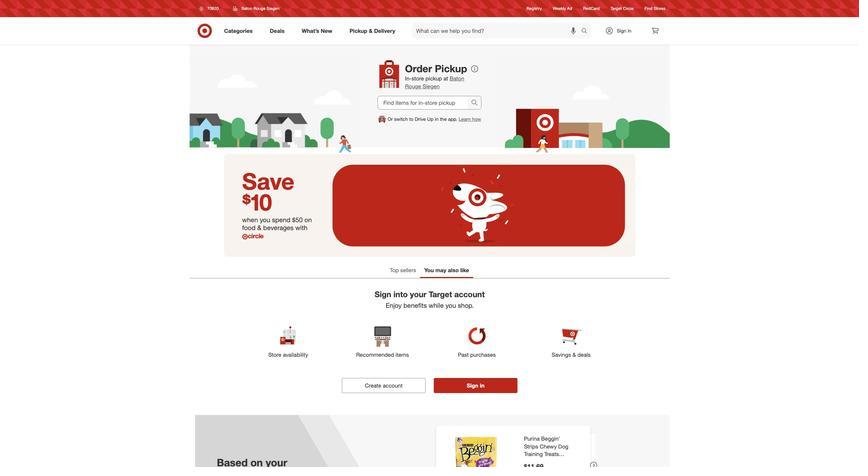 Task type: locate. For each thing, give the bounding box(es) containing it.
1 horizontal spatial baton rouge siegen
[[405, 75, 464, 90]]

0 horizontal spatial sign in
[[467, 383, 484, 390]]

sign
[[617, 28, 627, 34], [375, 290, 391, 299], [467, 383, 478, 390]]

top sellers link
[[386, 264, 420, 278]]

2 horizontal spatial in
[[628, 28, 632, 34]]

1 horizontal spatial account
[[454, 290, 485, 299]]

baton up the categories link
[[241, 6, 252, 11]]

with down treats
[[544, 459, 555, 466]]

&
[[369, 27, 373, 34], [257, 224, 261, 232], [572, 352, 576, 359]]

1 vertical spatial baton rouge siegen
[[405, 75, 464, 90]]

0 vertical spatial rouge
[[254, 6, 266, 11]]

baton rouge siegen down order pickup
[[405, 75, 464, 90]]

baton inside dropdown button
[[241, 6, 252, 11]]

0 horizontal spatial in
[[435, 116, 439, 122]]

siegen inside dropdown button
[[267, 6, 280, 11]]

target
[[611, 6, 622, 11], [429, 290, 452, 299]]

1 vertical spatial baton
[[450, 75, 464, 82]]

1 horizontal spatial siegen
[[423, 83, 440, 90]]

account inside button
[[383, 383, 403, 390]]

when
[[242, 216, 258, 224]]

baton rouge siegen
[[241, 6, 280, 11], [405, 75, 464, 90]]

food
[[242, 224, 256, 232]]

target left circle
[[611, 6, 622, 11]]

1 vertical spatial siegen
[[423, 83, 440, 90]]

target circle link
[[611, 6, 634, 12]]

store
[[412, 75, 424, 82]]

pickup
[[426, 75, 442, 82]]

pickup
[[350, 27, 367, 34], [435, 62, 467, 75]]

siegen up 'deals'
[[267, 6, 280, 11]]

rouge up the deals link
[[254, 6, 266, 11]]

1 vertical spatial in
[[435, 116, 439, 122]]

1 horizontal spatial &
[[369, 27, 373, 34]]

rouge inside dropdown button
[[254, 6, 266, 11]]

0 horizontal spatial siegen
[[267, 6, 280, 11]]

1 horizontal spatial baton
[[450, 75, 464, 82]]

& left "delivery"
[[369, 27, 373, 34]]

baton inside 'baton rouge siegen'
[[450, 75, 464, 82]]

0 horizontal spatial &
[[257, 224, 261, 232]]

with inside when you spend $50 on food & beverages with circle
[[295, 224, 308, 232]]

0 vertical spatial baton
[[241, 6, 252, 11]]

in down purchases
[[480, 383, 484, 390]]

1 vertical spatial with
[[544, 459, 555, 466]]

1 horizontal spatial sign in
[[617, 28, 632, 34]]

pickup inside pickup & delivery link
[[350, 27, 367, 34]]

sign in down the past purchases
[[467, 383, 484, 390]]

top sellers
[[390, 267, 416, 274]]

sign inside sign into your target account enjoy benefits while you shop.
[[375, 290, 391, 299]]

rouge
[[254, 6, 266, 11], [405, 83, 421, 90]]

training
[[524, 451, 543, 458]]

you
[[260, 216, 270, 224], [445, 302, 456, 310]]

& for savings
[[572, 352, 576, 359]]

you may also like
[[424, 267, 469, 274]]

store
[[268, 352, 281, 359]]

1 horizontal spatial you
[[445, 302, 456, 310]]

in right the up
[[435, 116, 439, 122]]

pickup left "delivery"
[[350, 27, 367, 34]]

1 vertical spatial you
[[445, 302, 456, 310]]

redcard
[[583, 6, 600, 11]]

account right "create" on the left
[[383, 383, 403, 390]]

purchases
[[470, 352, 496, 359]]

beverages
[[263, 224, 294, 232]]

1 vertical spatial rouge
[[405, 83, 421, 90]]

recommended
[[356, 352, 394, 359]]

1 vertical spatial sign
[[375, 290, 391, 299]]

1 vertical spatial account
[[383, 383, 403, 390]]

with right spend
[[295, 224, 308, 232]]

1 horizontal spatial in
[[480, 383, 484, 390]]

deals
[[270, 27, 285, 34]]

in
[[628, 28, 632, 34], [435, 116, 439, 122], [480, 383, 484, 390]]

siegen
[[267, 6, 280, 11], [423, 83, 440, 90]]

target circle
[[611, 6, 634, 11]]

enjoy
[[386, 302, 402, 310]]

2 horizontal spatial &
[[572, 352, 576, 359]]

circle
[[248, 232, 264, 240]]

with inside purina beggin' strips chewy dog training treats original with pork and bacon
[[544, 459, 555, 466]]

0 vertical spatial in
[[628, 28, 632, 34]]

account up shop.
[[454, 290, 485, 299]]

& for pickup
[[369, 27, 373, 34]]

purina
[[524, 436, 540, 443]]

baton
[[241, 6, 252, 11], [450, 75, 464, 82]]

sign in inside button
[[467, 383, 484, 390]]

availability
[[283, 352, 308, 359]]

or
[[388, 116, 393, 122]]

1 vertical spatial target
[[429, 290, 452, 299]]

0 horizontal spatial baton
[[241, 6, 252, 11]]

in-store pickup at
[[405, 75, 450, 82]]

in down circle
[[628, 28, 632, 34]]

with
[[295, 224, 308, 232], [544, 459, 555, 466]]

0 vertical spatial account
[[454, 290, 485, 299]]

you right when
[[260, 216, 270, 224]]

siegen down pickup
[[423, 83, 440, 90]]

0 horizontal spatial account
[[383, 383, 403, 390]]

0 vertical spatial target
[[611, 6, 622, 11]]

sign down the past purchases
[[467, 383, 478, 390]]

& up circle
[[257, 224, 261, 232]]

shop.
[[458, 302, 474, 310]]

order
[[405, 62, 432, 75]]

1 vertical spatial pickup
[[435, 62, 467, 75]]

rouge down in-
[[405, 83, 421, 90]]

Find items for in-store pickup search field
[[378, 96, 468, 109]]

0 horizontal spatial sign
[[375, 290, 391, 299]]

you right the while at the bottom
[[445, 302, 456, 310]]

0 horizontal spatial rouge
[[254, 6, 266, 11]]

0 vertical spatial pickup
[[350, 27, 367, 34]]

app.
[[448, 116, 457, 122]]

weekly ad
[[553, 6, 572, 11]]

1 horizontal spatial target
[[611, 6, 622, 11]]

find
[[645, 6, 653, 11]]

spend
[[272, 216, 290, 224]]

the
[[440, 116, 447, 122]]

$50
[[292, 216, 303, 224]]

$10
[[242, 189, 272, 217]]

you inside sign into your target account enjoy benefits while you shop.
[[445, 302, 456, 310]]

0 horizontal spatial with
[[295, 224, 308, 232]]

1 vertical spatial sign in
[[467, 383, 484, 390]]

you inside when you spend $50 on food & beverages with circle
[[260, 216, 270, 224]]

0 horizontal spatial pickup
[[350, 27, 367, 34]]

store availability
[[268, 352, 308, 359]]

baton rouge siegen up 'deals'
[[241, 6, 280, 11]]

pork
[[556, 459, 567, 466]]

0 horizontal spatial you
[[260, 216, 270, 224]]

sign in
[[617, 28, 632, 34], [467, 383, 484, 390]]

strips
[[524, 444, 538, 450]]

0 vertical spatial &
[[369, 27, 373, 34]]

save
[[242, 168, 294, 195]]

0 vertical spatial sign
[[617, 28, 627, 34]]

1 vertical spatial &
[[257, 224, 261, 232]]

2 vertical spatial in
[[480, 383, 484, 390]]

target up the while at the bottom
[[429, 290, 452, 299]]

sellers
[[400, 267, 416, 274]]

sign in down target circle link
[[617, 28, 632, 34]]

pickup up at
[[435, 62, 467, 75]]

with for original
[[544, 459, 555, 466]]

recommended items
[[356, 352, 409, 359]]

1 horizontal spatial with
[[544, 459, 555, 466]]

baton rouge siegen button
[[229, 2, 284, 15]]

& left deals
[[572, 352, 576, 359]]

pickup & delivery link
[[344, 23, 404, 38]]

0 vertical spatial baton rouge siegen
[[241, 6, 280, 11]]

purina beggin' strips chewy dog training treats original with pork and bacon dog treats - 25oz pouch image
[[442, 432, 510, 468], [442, 432, 510, 468]]

2 horizontal spatial sign
[[617, 28, 627, 34]]

0 horizontal spatial baton rouge siegen
[[241, 6, 280, 11]]

learn
[[459, 116, 471, 122]]

0 vertical spatial you
[[260, 216, 270, 224]]

0 horizontal spatial target
[[429, 290, 452, 299]]

sign up enjoy
[[375, 290, 391, 299]]

sign down target circle link
[[617, 28, 627, 34]]

baton right at
[[450, 75, 464, 82]]

sign in button
[[434, 379, 517, 394]]

2 vertical spatial sign
[[467, 383, 478, 390]]

1 horizontal spatial sign
[[467, 383, 478, 390]]

benefits
[[403, 302, 427, 310]]

savings & deals
[[552, 352, 591, 359]]

0 vertical spatial with
[[295, 224, 308, 232]]

2 vertical spatial &
[[572, 352, 576, 359]]

0 vertical spatial siegen
[[267, 6, 280, 11]]



Task type: describe. For each thing, give the bounding box(es) containing it.
search
[[578, 28, 595, 35]]

and
[[524, 467, 533, 468]]

while
[[429, 302, 444, 310]]

dog
[[558, 444, 568, 450]]

deals link
[[264, 23, 293, 38]]

to
[[409, 116, 414, 122]]

original
[[524, 459, 543, 466]]

you
[[424, 267, 434, 274]]

what's
[[302, 27, 319, 34]]

up
[[427, 116, 434, 122]]

registry
[[527, 6, 542, 11]]

also
[[448, 267, 459, 274]]

items
[[395, 352, 409, 359]]

create account button
[[342, 379, 426, 394]]

your
[[410, 290, 426, 299]]

on
[[305, 216, 312, 224]]

stores
[[654, 6, 666, 11]]

search button
[[578, 23, 595, 40]]

top
[[390, 267, 399, 274]]

70820
[[207, 6, 219, 11]]

drive
[[415, 116, 426, 122]]

purina beggin' strips chewy dog training treats original with pork and bacon
[[524, 436, 573, 468]]

pickup & delivery
[[350, 27, 395, 34]]

What can we help you find? suggestions appear below search field
[[412, 23, 583, 38]]

with for beverages
[[295, 224, 308, 232]]

learn how button
[[459, 116, 481, 123]]

find stores
[[645, 6, 666, 11]]

into
[[393, 290, 408, 299]]

1 horizontal spatial rouge
[[405, 83, 421, 90]]

when you spend $50 on food & beverages with circle
[[242, 216, 312, 240]]

weekly
[[553, 6, 566, 11]]

purina beggin' strips chewy dog training treats original with pork and bacon link
[[524, 435, 574, 468]]

switch
[[394, 116, 408, 122]]

at
[[444, 75, 448, 82]]

account inside sign into your target account enjoy benefits while you shop.
[[454, 290, 485, 299]]

what's new link
[[296, 23, 341, 38]]

circle
[[623, 6, 634, 11]]

0 vertical spatial sign in
[[617, 28, 632, 34]]

what's new
[[302, 27, 332, 34]]

past
[[458, 352, 469, 359]]

or switch to drive up in the app. learn how
[[388, 116, 481, 122]]

treats
[[544, 451, 559, 458]]

create account
[[365, 383, 403, 390]]

may
[[436, 267, 446, 274]]

deals
[[577, 352, 591, 359]]

like
[[460, 267, 469, 274]]

registry link
[[527, 6, 542, 12]]

past purchases
[[458, 352, 496, 359]]

delivery
[[374, 27, 395, 34]]

& inside when you spend $50 on food & beverages with circle
[[257, 224, 261, 232]]

target inside sign into your target account enjoy benefits while you shop.
[[429, 290, 452, 299]]

in inside button
[[480, 383, 484, 390]]

70820 button
[[195, 2, 226, 15]]

sign in link
[[599, 23, 642, 38]]

create
[[365, 383, 381, 390]]

chewy
[[540, 444, 557, 450]]

find stores link
[[645, 6, 666, 12]]

sign into your target account enjoy benefits while you shop.
[[375, 290, 485, 310]]

categories link
[[218, 23, 261, 38]]

categories
[[224, 27, 253, 34]]

beggin'
[[541, 436, 560, 443]]

order pickup
[[405, 62, 467, 75]]

ad
[[567, 6, 572, 11]]

baton rouge siegen inside baton rouge siegen dropdown button
[[241, 6, 280, 11]]

in-
[[405, 75, 412, 82]]

savings
[[552, 352, 571, 359]]

how
[[472, 116, 481, 122]]

weekly ad link
[[553, 6, 572, 12]]

you may also like link
[[420, 264, 473, 278]]

sign inside button
[[467, 383, 478, 390]]

new
[[321, 27, 332, 34]]

1 horizontal spatial pickup
[[435, 62, 467, 75]]



Task type: vqa. For each thing, say whether or not it's contained in the screenshot.
)
no



